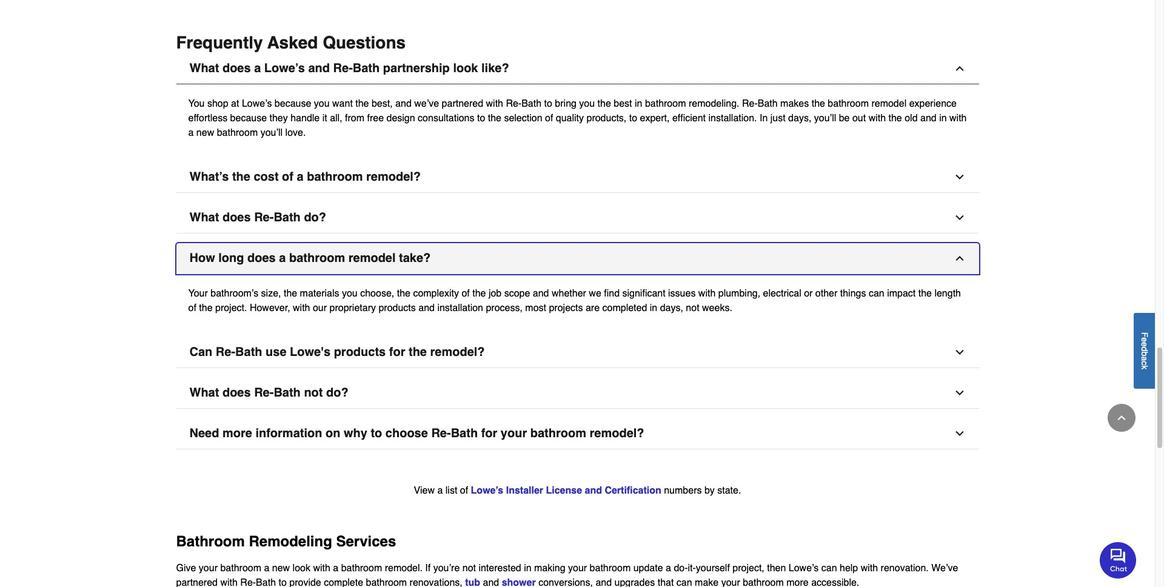 Task type: vqa. For each thing, say whether or not it's contained in the screenshot.
the '5 Stars' image
no



Task type: locate. For each thing, give the bounding box(es) containing it.
2 horizontal spatial your
[[569, 563, 587, 574]]

the
[[356, 98, 369, 109], [598, 98, 612, 109], [812, 98, 826, 109], [488, 113, 502, 124], [889, 113, 903, 124], [232, 170, 251, 184], [284, 288, 297, 299], [397, 288, 411, 299], [473, 288, 486, 299], [919, 288, 933, 299], [199, 303, 213, 314], [409, 345, 427, 359]]

chevron down image for can re-bath use lowe's products for the remodel?
[[954, 346, 966, 358]]

efficient
[[673, 113, 706, 124]]

2 chevron down image from the top
[[954, 387, 966, 399]]

1 what from the top
[[190, 61, 219, 75]]

remodel.
[[385, 563, 423, 574]]

with up weeks.
[[699, 288, 716, 299]]

1 horizontal spatial remodel?
[[430, 345, 485, 359]]

and inside button
[[309, 61, 330, 75]]

we
[[589, 288, 602, 299]]

0 vertical spatial remodel
[[872, 98, 907, 109]]

how
[[190, 251, 215, 265]]

in
[[635, 98, 643, 109], [940, 113, 948, 124], [650, 303, 658, 314], [524, 563, 532, 574]]

0 horizontal spatial partnered
[[176, 577, 218, 587]]

1 horizontal spatial days,
[[789, 113, 812, 124]]

1 horizontal spatial you'll
[[815, 113, 837, 124]]

products
[[379, 303, 416, 314], [334, 345, 386, 359]]

what does a lowe's and re-bath partnership look like? button
[[176, 53, 980, 84]]

not down the lowe's
[[304, 386, 323, 400]]

remodel? down what does re-bath not do? button
[[590, 426, 645, 440]]

1 horizontal spatial can
[[869, 288, 885, 299]]

0 horizontal spatial remodel
[[349, 251, 396, 265]]

0 horizontal spatial for
[[389, 345, 406, 359]]

a left list
[[438, 485, 443, 496]]

your right give
[[199, 563, 218, 574]]

you'll left be
[[815, 113, 837, 124]]

0 horizontal spatial look
[[293, 563, 311, 574]]

bath
[[353, 61, 380, 75], [522, 98, 542, 109], [758, 98, 778, 109], [274, 210, 301, 224], [235, 345, 262, 359], [274, 386, 301, 400], [451, 426, 478, 440], [256, 577, 276, 587]]

1 vertical spatial for
[[482, 426, 498, 440]]

making
[[535, 563, 566, 574]]

projects
[[549, 303, 583, 314]]

0 vertical spatial can
[[869, 288, 885, 299]]

0 horizontal spatial because
[[230, 113, 267, 124]]

chevron down image inside what does re-bath do? button
[[954, 212, 966, 224]]

remodel? down installation
[[430, 345, 485, 359]]

for
[[389, 345, 406, 359], [482, 426, 498, 440]]

products inside your bathroom's size, the materials you choose, the complexity of the job scope and whether we find significant issues with plumbing, electrical or other things can impact the length of the project. however, with our proprietary products and installation process, most projects are completed in days, not weeks.
[[379, 303, 416, 314]]

renovation.
[[881, 563, 929, 574]]

1 horizontal spatial for
[[482, 426, 498, 440]]

scope
[[505, 288, 531, 299]]

look left like?
[[453, 61, 478, 75]]

your bathroom's size, the materials you choose, the complexity of the job scope and whether we find significant issues with plumbing, electrical or other things can impact the length of the project. however, with our proprietary products and installation process, most projects are completed in days, not weeks.
[[188, 288, 962, 314]]

0 vertical spatial chevron down image
[[954, 171, 966, 183]]

you'll down they on the left top of page
[[261, 127, 283, 138]]

and down asked at left
[[309, 61, 330, 75]]

of left quality
[[545, 113, 554, 124]]

in down significant on the right of the page
[[650, 303, 658, 314]]

0 vertical spatial partnered
[[442, 98, 484, 109]]

not inside button
[[304, 386, 323, 400]]

0 horizontal spatial new
[[196, 127, 214, 138]]

2 vertical spatial chevron down image
[[954, 428, 966, 440]]

long
[[219, 251, 244, 265]]

electrical
[[764, 288, 802, 299]]

partnered
[[442, 98, 484, 109], [176, 577, 218, 587]]

1 vertical spatial chevron up image
[[954, 252, 966, 264]]

re- up selection
[[506, 98, 522, 109]]

1 horizontal spatial you
[[342, 288, 358, 299]]

re- right the choose
[[432, 426, 451, 440]]

2 horizontal spatial not
[[686, 303, 700, 314]]

0 vertical spatial for
[[389, 345, 406, 359]]

e
[[1141, 337, 1150, 342], [1141, 342, 1150, 347]]

does down frequently
[[223, 61, 251, 75]]

0 vertical spatial not
[[686, 303, 700, 314]]

bath left use
[[235, 345, 262, 359]]

can right things
[[869, 288, 885, 299]]

re- up installation.
[[743, 98, 758, 109]]

plumbing,
[[719, 288, 761, 299]]

then
[[768, 563, 787, 574]]

2 vertical spatial what
[[190, 386, 219, 400]]

you inside your bathroom's size, the materials you choose, the complexity of the job scope and whether we find significant issues with plumbing, electrical or other things can impact the length of the project. however, with our proprietary products and installation process, most projects are completed in days, not weeks.
[[342, 288, 358, 299]]

bathroom up materials at left
[[289, 251, 345, 265]]

what for what does a lowe's and re-bath partnership look like?
[[190, 61, 219, 75]]

1 chevron up image from the top
[[954, 62, 966, 74]]

1 vertical spatial days,
[[661, 303, 684, 314]]

0 horizontal spatial days,
[[661, 303, 684, 314]]

chevron up image up length
[[954, 252, 966, 264]]

chevron down image inside need more information on why to choose re-bath for your bathroom remodel? button
[[954, 428, 966, 440]]

bathroom down "all,"
[[307, 170, 363, 184]]

0 vertical spatial look
[[453, 61, 478, 75]]

completed
[[603, 303, 648, 314]]

your up installer
[[501, 426, 527, 440]]

chevron down image
[[954, 346, 966, 358], [954, 387, 966, 399]]

2 e from the top
[[1141, 342, 1150, 347]]

list
[[446, 485, 458, 496]]

1 horizontal spatial because
[[275, 98, 311, 109]]

partnered up consultations
[[442, 98, 484, 109]]

0 vertical spatial what
[[190, 61, 219, 75]]

can left the help
[[822, 563, 838, 574]]

re- right can
[[216, 345, 235, 359]]

what up 'how'
[[190, 210, 219, 224]]

0 horizontal spatial you'll
[[261, 127, 283, 138]]

you'll
[[815, 113, 837, 124], [261, 127, 283, 138]]

a left do-
[[666, 563, 672, 574]]

1 vertical spatial chevron down image
[[954, 387, 966, 399]]

k
[[1141, 365, 1150, 369]]

need more information on why to choose re-bath for your bathroom remodel? button
[[176, 419, 980, 449]]

re- down bathroom on the bottom left
[[240, 577, 256, 587]]

bathroom down what does re-bath not do? button
[[531, 426, 587, 440]]

by
[[705, 485, 715, 496]]

days, down makes
[[789, 113, 812, 124]]

3 what from the top
[[190, 386, 219, 400]]

does for what does re-bath not do?
[[223, 386, 251, 400]]

0 vertical spatial products
[[379, 303, 416, 314]]

chevron down image inside can re-bath use lowe's products for the remodel? button
[[954, 346, 966, 358]]

1 horizontal spatial new
[[272, 563, 290, 574]]

do? up how long does a bathroom remodel take?
[[304, 210, 326, 224]]

in left making
[[524, 563, 532, 574]]

cost
[[254, 170, 279, 184]]

chevron down image inside what does re-bath not do? button
[[954, 387, 966, 399]]

re- down the questions
[[333, 61, 353, 75]]

1 horizontal spatial remodel
[[872, 98, 907, 109]]

want
[[333, 98, 353, 109]]

find
[[604, 288, 620, 299]]

because down at
[[230, 113, 267, 124]]

chevron down image inside what's the cost of a bathroom remodel? button
[[954, 171, 966, 183]]

2 chevron up image from the top
[[954, 252, 966, 264]]

e up the b
[[1141, 342, 1150, 347]]

materials
[[300, 288, 339, 299]]

days, inside you shop at lowe's because you want the best, and we've partnered with re-bath to bring you the best in bathroom remodeling. re-bath makes the bathroom remodel experience effortless because they handle it all, from free design consultations to the selection of quality products, to expert, efficient installation. in just days, you'll be out with the old and in with a new bathroom you'll love.
[[789, 113, 812, 124]]

or
[[805, 288, 813, 299]]

our
[[313, 303, 327, 314]]

remodel up choose,
[[349, 251, 396, 265]]

chevron up image for what does a lowe's and re-bath partnership look like?
[[954, 62, 966, 74]]

with
[[486, 98, 504, 109], [869, 113, 887, 124], [950, 113, 967, 124], [699, 288, 716, 299], [293, 303, 310, 314], [313, 563, 331, 574], [861, 563, 879, 574], [221, 577, 238, 587]]

lowe's
[[290, 345, 331, 359]]

in inside your bathroom's size, the materials you choose, the complexity of the job scope and whether we find significant issues with plumbing, electrical or other things can impact the length of the project. however, with our proprietary products and installation process, most projects are completed in days, not weeks.
[[650, 303, 658, 314]]

lowe's right then
[[789, 563, 819, 574]]

1 chevron down image from the top
[[954, 346, 966, 358]]

lowe's down frequently asked questions at top
[[264, 61, 305, 75]]

because up handle
[[275, 98, 311, 109]]

choose,
[[361, 288, 395, 299]]

1 vertical spatial remodel
[[349, 251, 396, 265]]

not inside give your bathroom a new look with a bathroom remodel. if you're not interested in making your bathroom update a do-it-yourself project, then lowe's can help with renovation. we've partnered with re-bath to provide complete bathroom renovations,
[[463, 563, 476, 574]]

what down frequently
[[190, 61, 219, 75]]

of down your
[[188, 303, 196, 314]]

products down choose,
[[379, 303, 416, 314]]

numbers
[[665, 485, 702, 496]]

it
[[323, 113, 327, 124]]

does up more
[[223, 386, 251, 400]]

1 vertical spatial products
[[334, 345, 386, 359]]

1 vertical spatial not
[[304, 386, 323, 400]]

your right making
[[569, 563, 587, 574]]

0 vertical spatial do?
[[304, 210, 326, 224]]

love.
[[286, 127, 306, 138]]

bath up in
[[758, 98, 778, 109]]

bath up information at the bottom of page
[[274, 386, 301, 400]]

what up need
[[190, 386, 219, 400]]

re-
[[333, 61, 353, 75], [506, 98, 522, 109], [743, 98, 758, 109], [254, 210, 274, 224], [216, 345, 235, 359], [254, 386, 274, 400], [432, 426, 451, 440], [240, 577, 256, 587]]

new down effortless
[[196, 127, 214, 138]]

not down issues
[[686, 303, 700, 314]]

1 horizontal spatial your
[[501, 426, 527, 440]]

with down bathroom on the bottom left
[[221, 577, 238, 587]]

1 vertical spatial look
[[293, 563, 311, 574]]

0 horizontal spatial can
[[822, 563, 838, 574]]

1 vertical spatial chevron down image
[[954, 212, 966, 224]]

to left bring
[[545, 98, 553, 109]]

0 vertical spatial remodel?
[[366, 170, 421, 184]]

0 horizontal spatial remodel?
[[366, 170, 421, 184]]

1 chevron down image from the top
[[954, 171, 966, 183]]

3 chevron down image from the top
[[954, 428, 966, 440]]

look
[[453, 61, 478, 75], [293, 563, 311, 574]]

out
[[853, 113, 867, 124]]

products down proprietary
[[334, 345, 386, 359]]

0 vertical spatial chevron down image
[[954, 346, 966, 358]]

remodel? down 'design'
[[366, 170, 421, 184]]

1 vertical spatial you'll
[[261, 127, 283, 138]]

chevron up image
[[954, 62, 966, 74], [954, 252, 966, 264]]

1 vertical spatial because
[[230, 113, 267, 124]]

days, inside your bathroom's size, the materials you choose, the complexity of the job scope and whether we find significant issues with plumbing, electrical or other things can impact the length of the project. however, with our proprietary products and installation process, most projects are completed in days, not weeks.
[[661, 303, 684, 314]]

f e e d b a c k
[[1141, 332, 1150, 369]]

0 horizontal spatial not
[[304, 386, 323, 400]]

of right cost
[[282, 170, 294, 184]]

complete
[[324, 577, 364, 587]]

bath left provide
[[256, 577, 276, 587]]

look inside button
[[453, 61, 478, 75]]

chevron down image for choose
[[954, 428, 966, 440]]

you up "it"
[[314, 98, 330, 109]]

look up provide
[[293, 563, 311, 574]]

to right why
[[371, 426, 382, 440]]

license
[[546, 485, 583, 496]]

0 vertical spatial days,
[[789, 113, 812, 124]]

update
[[634, 563, 664, 574]]

and up 'design'
[[396, 98, 412, 109]]

certification
[[605, 485, 662, 496]]

do?
[[304, 210, 326, 224], [326, 386, 349, 400]]

2 chevron down image from the top
[[954, 212, 966, 224]]

1 horizontal spatial partnered
[[442, 98, 484, 109]]

1 vertical spatial do?
[[326, 386, 349, 400]]

0 vertical spatial new
[[196, 127, 214, 138]]

does up the long
[[223, 210, 251, 224]]

b
[[1141, 351, 1150, 356]]

2 vertical spatial not
[[463, 563, 476, 574]]

remodel?
[[366, 170, 421, 184], [430, 345, 485, 359], [590, 426, 645, 440]]

new inside you shop at lowe's because you want the best, and we've partnered with re-bath to bring you the best in bathroom remodeling. re-bath makes the bathroom remodel experience effortless because they handle it all, from free design consultations to the selection of quality products, to expert, efficient installation. in just days, you'll be out with the old and in with a new bathroom you'll love.
[[196, 127, 214, 138]]

because
[[275, 98, 311, 109], [230, 113, 267, 124]]

lowe's right at
[[242, 98, 272, 109]]

lowe's inside button
[[264, 61, 305, 75]]

0 horizontal spatial you
[[314, 98, 330, 109]]

chevron up image up experience
[[954, 62, 966, 74]]

2 horizontal spatial you
[[580, 98, 595, 109]]

yourself
[[696, 563, 730, 574]]

bring
[[555, 98, 577, 109]]

1 horizontal spatial not
[[463, 563, 476, 574]]

scroll to top element
[[1109, 404, 1136, 432]]

lowe's inside you shop at lowe's because you want the best, and we've partnered with re-bath to bring you the best in bathroom remodeling. re-bath makes the bathroom remodel experience effortless because they handle it all, from free design consultations to the selection of quality products, to expert, efficient installation. in just days, you'll be out with the old and in with a new bathroom you'll love.
[[242, 98, 272, 109]]

0 vertical spatial chevron up image
[[954, 62, 966, 74]]

do-
[[674, 563, 688, 574]]

1 vertical spatial can
[[822, 563, 838, 574]]

partnership
[[383, 61, 450, 75]]

for inside can re-bath use lowe's products for the remodel? button
[[389, 345, 406, 359]]

installation.
[[709, 113, 758, 124]]

can
[[190, 345, 213, 359]]

help
[[840, 563, 859, 574]]

bathroom
[[176, 533, 245, 550]]

re- down use
[[254, 386, 274, 400]]

e up d on the bottom of the page
[[1141, 337, 1150, 342]]

not
[[686, 303, 700, 314], [304, 386, 323, 400], [463, 563, 476, 574]]

length
[[935, 288, 962, 299]]

2 vertical spatial remodel?
[[590, 426, 645, 440]]

if
[[426, 563, 431, 574]]

1 vertical spatial what
[[190, 210, 219, 224]]

partnered down give
[[176, 577, 218, 587]]

chevron up image inside how long does a bathroom remodel take? button
[[954, 252, 966, 264]]

1 vertical spatial new
[[272, 563, 290, 574]]

1 horizontal spatial look
[[453, 61, 478, 75]]

and down experience
[[921, 113, 937, 124]]

chevron down image
[[954, 171, 966, 183], [954, 212, 966, 224], [954, 428, 966, 440]]

you up proprietary
[[342, 288, 358, 299]]

a down effortless
[[188, 127, 194, 138]]

size,
[[261, 288, 281, 299]]

2 what from the top
[[190, 210, 219, 224]]

bathroom
[[646, 98, 687, 109], [828, 98, 869, 109], [217, 127, 258, 138], [307, 170, 363, 184], [289, 251, 345, 265], [531, 426, 587, 440], [220, 563, 262, 574], [341, 563, 382, 574], [590, 563, 631, 574], [366, 577, 407, 587]]

not right you're
[[463, 563, 476, 574]]

chevron up image inside 'what does a lowe's and re-bath partnership look like?' button
[[954, 62, 966, 74]]

1 vertical spatial partnered
[[176, 577, 218, 587]]



Task type: describe. For each thing, give the bounding box(es) containing it.
most
[[526, 303, 547, 314]]

0 vertical spatial because
[[275, 98, 311, 109]]

new inside give your bathroom a new look with a bathroom remodel. if you're not interested in making your bathroom update a do-it-yourself project, then lowe's can help with renovation. we've partnered with re-bath to provide complete bathroom renovations,
[[272, 563, 290, 574]]

what's the cost of a bathroom remodel?
[[190, 170, 421, 184]]

bath down the questions
[[353, 61, 380, 75]]

bath right the choose
[[451, 426, 478, 440]]

you for take?
[[342, 288, 358, 299]]

a right cost
[[297, 170, 304, 184]]

best
[[614, 98, 633, 109]]

bathroom up be
[[828, 98, 869, 109]]

with left our
[[293, 303, 310, 314]]

information
[[256, 426, 322, 440]]

view
[[414, 485, 435, 496]]

what's the cost of a bathroom remodel? button
[[176, 162, 980, 193]]

f
[[1141, 332, 1150, 337]]

what for what does re-bath do?
[[190, 210, 219, 224]]

a up k
[[1141, 356, 1150, 361]]

whether
[[552, 288, 587, 299]]

bath up selection
[[522, 98, 542, 109]]

does for what does re-bath do?
[[223, 210, 251, 224]]

interested
[[479, 563, 522, 574]]

renovations,
[[410, 577, 463, 587]]

in down experience
[[940, 113, 948, 124]]

you shop at lowe's because you want the best, and we've partnered with re-bath to bring you the best in bathroom remodeling. re-bath makes the bathroom remodel experience effortless because they handle it all, from free design consultations to the selection of quality products, to expert, efficient installation. in just days, you'll be out with the old and in with a new bathroom you'll love.
[[188, 98, 967, 138]]

chevron up image
[[1116, 412, 1129, 424]]

give your bathroom a new look with a bathroom remodel. if you're not interested in making your bathroom update a do-it-yourself project, then lowe's can help with renovation. we've partnered with re-bath to provide complete bathroom renovations,
[[176, 563, 959, 587]]

bath inside give your bathroom a new look with a bathroom remodel. if you're not interested in making your bathroom update a do-it-yourself project, then lowe's can help with renovation. we've partnered with re-bath to provide complete bathroom renovations,
[[256, 577, 276, 587]]

d
[[1141, 347, 1150, 351]]

how long does a bathroom remodel take? button
[[176, 243, 980, 274]]

bathroom down bathroom on the bottom left
[[220, 563, 262, 574]]

process,
[[486, 303, 523, 314]]

frequently
[[176, 33, 263, 52]]

we've
[[932, 563, 959, 574]]

remodeling.
[[689, 98, 740, 109]]

products,
[[587, 113, 627, 124]]

a inside you shop at lowe's because you want the best, and we've partnered with re-bath to bring you the best in bathroom remodeling. re-bath makes the bathroom remodel experience effortless because they handle it all, from free design consultations to the selection of quality products, to expert, efficient installation. in just days, you'll be out with the old and in with a new bathroom you'll love.
[[188, 127, 194, 138]]

your inside button
[[501, 426, 527, 440]]

what does re-bath not do? button
[[176, 378, 980, 409]]

remodel inside you shop at lowe's because you want the best, and we've partnered with re-bath to bring you the best in bathroom remodeling. re-bath makes the bathroom remodel experience effortless because they handle it all, from free design consultations to the selection of quality products, to expert, efficient installation. in just days, you'll be out with the old and in with a new bathroom you'll love.
[[872, 98, 907, 109]]

provide
[[290, 577, 321, 587]]

bathroom up the complete
[[341, 563, 382, 574]]

in inside give your bathroom a new look with a bathroom remodel. if you're not interested in making your bathroom update a do-it-yourself project, then lowe's can help with renovation. we've partnered with re-bath to provide complete bathroom renovations,
[[524, 563, 532, 574]]

installer
[[506, 485, 544, 496]]

lowe's inside give your bathroom a new look with a bathroom remodel. if you're not interested in making your bathroom update a do-it-yourself project, then lowe's can help with renovation. we've partnered with re-bath to provide complete bathroom renovations,
[[789, 563, 819, 574]]

a down bathroom remodeling services
[[264, 563, 270, 574]]

choose
[[386, 426, 428, 440]]

chevron down image for what does re-bath not do?
[[954, 387, 966, 399]]

a down frequently asked questions at top
[[254, 61, 261, 75]]

all,
[[330, 113, 343, 124]]

a up size,
[[279, 251, 286, 265]]

old
[[905, 113, 918, 124]]

why
[[344, 426, 368, 440]]

look inside give your bathroom a new look with a bathroom remodel. if you're not interested in making your bathroom update a do-it-yourself project, then lowe's can help with renovation. we've partnered with re-bath to provide complete bathroom renovations,
[[293, 563, 311, 574]]

it-
[[688, 563, 696, 574]]

lowe's installer license and certification link
[[471, 485, 662, 496]]

lowe's right list
[[471, 485, 504, 496]]

shop
[[207, 98, 229, 109]]

and up most
[[533, 288, 549, 299]]

1 e from the top
[[1141, 337, 1150, 342]]

project.
[[215, 303, 247, 314]]

what for what does re-bath not do?
[[190, 386, 219, 400]]

chat invite button image
[[1101, 542, 1138, 579]]

asked
[[268, 33, 318, 52]]

however,
[[250, 303, 290, 314]]

experience
[[910, 98, 957, 109]]

can re-bath use lowe's products for the remodel? button
[[176, 337, 980, 368]]

project,
[[733, 563, 765, 574]]

2 horizontal spatial remodel?
[[590, 426, 645, 440]]

with right out
[[869, 113, 887, 124]]

from
[[345, 113, 365, 124]]

and right "license"
[[585, 485, 602, 496]]

for inside need more information on why to choose re-bath for your bathroom remodel? button
[[482, 426, 498, 440]]

partnered inside you shop at lowe's because you want the best, and we've partnered with re-bath to bring you the best in bathroom remodeling. re-bath makes the bathroom remodel experience effortless because they handle it all, from free design consultations to the selection of quality products, to expert, efficient installation. in just days, you'll be out with the old and in with a new bathroom you'll love.
[[442, 98, 484, 109]]

with right the help
[[861, 563, 879, 574]]

complexity
[[413, 288, 459, 299]]

take?
[[399, 251, 431, 265]]

0 horizontal spatial your
[[199, 563, 218, 574]]

you
[[188, 98, 205, 109]]

selection
[[504, 113, 543, 124]]

give
[[176, 563, 196, 574]]

are
[[586, 303, 600, 314]]

products inside button
[[334, 345, 386, 359]]

bathroom down at
[[217, 127, 258, 138]]

you're
[[434, 563, 460, 574]]

of right list
[[460, 485, 468, 496]]

bath down "what's the cost of a bathroom remodel?"
[[274, 210, 301, 224]]

with up provide
[[313, 563, 331, 574]]

your
[[188, 288, 208, 299]]

consultations
[[418, 113, 475, 124]]

view a list of lowe's installer license and certification numbers by state.
[[414, 485, 742, 496]]

in right best
[[635, 98, 643, 109]]

c
[[1141, 361, 1150, 365]]

just
[[771, 113, 786, 124]]

bathroom left update
[[590, 563, 631, 574]]

can re-bath use lowe's products for the remodel?
[[190, 345, 485, 359]]

to right consultations
[[477, 113, 486, 124]]

does right the long
[[248, 251, 276, 265]]

use
[[266, 345, 287, 359]]

to inside button
[[371, 426, 382, 440]]

does for what does a lowe's and re-bath partnership look like?
[[223, 61, 251, 75]]

can inside your bathroom's size, the materials you choose, the complexity of the job scope and whether we find significant issues with plumbing, electrical or other things can impact the length of the project. however, with our proprietary products and installation process, most projects are completed in days, not weeks.
[[869, 288, 885, 299]]

0 vertical spatial you'll
[[815, 113, 837, 124]]

of up installation
[[462, 288, 470, 299]]

how long does a bathroom remodel take?
[[190, 251, 431, 265]]

1 vertical spatial remodel?
[[430, 345, 485, 359]]

need
[[190, 426, 219, 440]]

to inside give your bathroom a new look with a bathroom remodel. if you're not interested in making your bathroom update a do-it-yourself project, then lowe's can help with renovation. we've partnered with re-bath to provide complete bathroom renovations,
[[279, 577, 287, 587]]

other
[[816, 288, 838, 299]]

re- down cost
[[254, 210, 274, 224]]

handle
[[291, 113, 320, 124]]

re- inside give your bathroom a new look with a bathroom remodel. if you're not interested in making your bathroom update a do-it-yourself project, then lowe's can help with renovation. we've partnered with re-bath to provide complete bathroom renovations,
[[240, 577, 256, 587]]

of inside button
[[282, 170, 294, 184]]

best,
[[372, 98, 393, 109]]

weeks.
[[703, 303, 733, 314]]

job
[[489, 288, 502, 299]]

f e e d b a c k button
[[1135, 313, 1156, 389]]

state.
[[718, 485, 742, 496]]

partnered inside give your bathroom a new look with a bathroom remodel. if you're not interested in making your bathroom update a do-it-yourself project, then lowe's can help with renovation. we've partnered with re-bath to provide complete bathroom renovations,
[[176, 577, 218, 587]]

you for bath
[[314, 98, 330, 109]]

bathroom up expert,
[[646, 98, 687, 109]]

what does re-bath do? button
[[176, 203, 980, 233]]

chevron down image for remodel?
[[954, 171, 966, 183]]

what does re-bath do?
[[190, 210, 326, 224]]

remodeling
[[249, 533, 332, 550]]

a up the complete
[[333, 563, 339, 574]]

significant
[[623, 288, 666, 299]]

to down best
[[630, 113, 638, 124]]

makes
[[781, 98, 810, 109]]

chevron up image for how long does a bathroom remodel take?
[[954, 252, 966, 264]]

expert,
[[640, 113, 670, 124]]

what does a lowe's and re-bath partnership look like?
[[190, 61, 509, 75]]

with down experience
[[950, 113, 967, 124]]

bathroom down remodel. in the left bottom of the page
[[366, 577, 407, 587]]

and down complexity
[[419, 303, 435, 314]]

remodel inside button
[[349, 251, 396, 265]]

bathroom remodeling services
[[176, 533, 396, 550]]

can inside give your bathroom a new look with a bathroom remodel. if you're not interested in making your bathroom update a do-it-yourself project, then lowe's can help with renovation. we've partnered with re-bath to provide complete bathroom renovations,
[[822, 563, 838, 574]]

of inside you shop at lowe's because you want the best, and we've partnered with re-bath to bring you the best in bathroom remodeling. re-bath makes the bathroom remodel experience effortless because they handle it all, from free design consultations to the selection of quality products, to expert, efficient installation. in just days, you'll be out with the old and in with a new bathroom you'll love.
[[545, 113, 554, 124]]

quality
[[556, 113, 584, 124]]

issues
[[669, 288, 696, 299]]

not inside your bathroom's size, the materials you choose, the complexity of the job scope and whether we find significant issues with plumbing, electrical or other things can impact the length of the project. however, with our proprietary products and installation process, most projects are completed in days, not weeks.
[[686, 303, 700, 314]]

frequently asked questions
[[176, 33, 406, 52]]

we've
[[415, 98, 439, 109]]

things
[[841, 288, 867, 299]]

with down like?
[[486, 98, 504, 109]]



